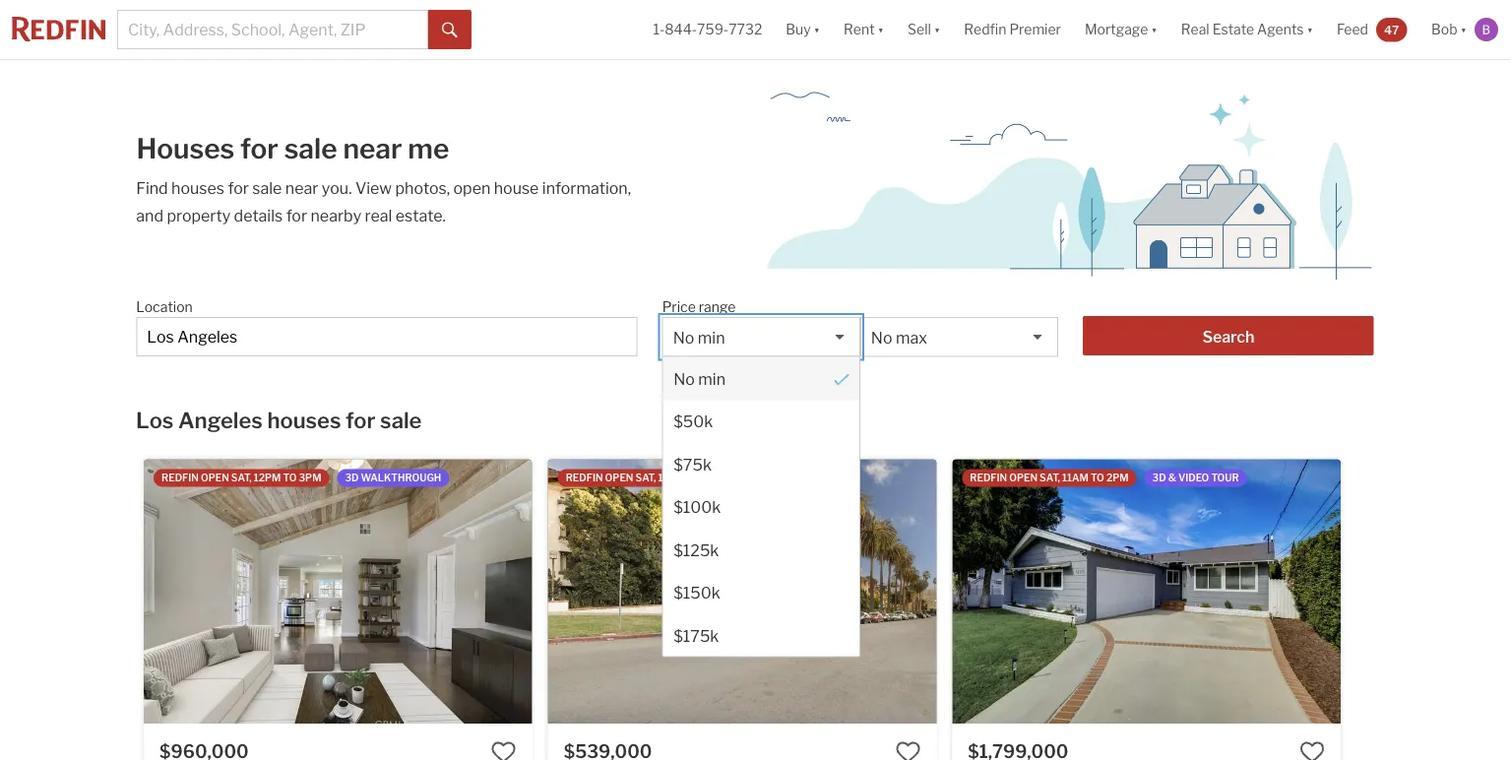 Task type: locate. For each thing, give the bounding box(es) containing it.
for up "find houses for sale near you."
[[240, 132, 279, 165]]

▾ right rent
[[878, 21, 885, 38]]

3d right 3pm
[[345, 472, 359, 484]]

sale up you.
[[284, 132, 337, 165]]

nearby
[[311, 206, 362, 225]]

no max
[[872, 328, 928, 347]]

2 horizontal spatial sale
[[380, 407, 422, 433]]

favorite button image for 4pm
[[896, 739, 921, 760]]

5 ▾ from the left
[[1308, 21, 1314, 38]]

near
[[343, 132, 402, 165], [285, 178, 319, 197]]

details
[[234, 206, 283, 225]]

list box
[[663, 317, 861, 657]]

to left 3pm
[[283, 472, 297, 484]]

favorite button checkbox for 3pm
[[491, 739, 517, 760]]

▾ for buy ▾
[[814, 21, 821, 38]]

open for 12pm
[[201, 472, 229, 484]]

no
[[673, 328, 695, 347], [872, 328, 893, 347], [673, 369, 695, 388]]

no min element
[[664, 357, 860, 400]]

1 to from the left
[[283, 472, 297, 484]]

1 horizontal spatial 3d
[[1153, 472, 1167, 484]]

houses for sale near me
[[136, 132, 449, 165]]

$50k
[[673, 412, 713, 431]]

photo of 1750 camino palmero st #442, los angeles, ca 90046 image
[[548, 459, 937, 724]]

1 vertical spatial min
[[698, 369, 725, 388]]

mortgage ▾ button
[[1074, 0, 1170, 59]]

1 horizontal spatial open
[[605, 472, 634, 484]]

2pm
[[1107, 472, 1129, 484]]

sale up details
[[252, 178, 282, 197]]

$175k
[[673, 626, 719, 645]]

2 horizontal spatial redfin
[[971, 472, 1008, 484]]

open
[[201, 472, 229, 484], [605, 472, 634, 484], [1010, 472, 1038, 484]]

open
[[454, 178, 491, 197]]

houses up 3pm
[[267, 407, 341, 433]]

0 horizontal spatial redfin
[[162, 472, 199, 484]]

0 horizontal spatial houses
[[171, 178, 225, 197]]

2 no min from the top
[[673, 369, 725, 388]]

2 to from the left
[[681, 472, 695, 484]]

real estate agents ▾ button
[[1170, 0, 1326, 59]]

759-
[[697, 21, 729, 38]]

47
[[1385, 22, 1400, 37]]

for
[[240, 132, 279, 165], [228, 178, 249, 197], [286, 206, 307, 225], [346, 407, 376, 433]]

0 vertical spatial min
[[698, 328, 725, 347]]

sell ▾ button
[[908, 0, 941, 59]]

1 vertical spatial city, address, school, agent, zip search field
[[136, 317, 638, 357]]

max
[[896, 328, 928, 347]]

dialog containing no min
[[663, 356, 861, 657]]

2 3d from the left
[[1153, 472, 1167, 484]]

open left 11am
[[1010, 472, 1038, 484]]

to right 1pm
[[681, 472, 695, 484]]

▾ inside buy ▾ dropdown button
[[814, 21, 821, 38]]

sat, left 1pm
[[636, 472, 656, 484]]

submit search image
[[442, 22, 458, 38]]

▾ inside mortgage ▾ dropdown button
[[1152, 21, 1158, 38]]

min
[[698, 328, 725, 347], [698, 369, 725, 388]]

no up $50k
[[673, 369, 695, 388]]

to left 2pm
[[1091, 472, 1105, 484]]

no min
[[673, 328, 725, 347], [673, 369, 725, 388]]

3 to from the left
[[1091, 472, 1105, 484]]

redfin left 11am
[[971, 472, 1008, 484]]

1 open from the left
[[201, 472, 229, 484]]

1 sat, from the left
[[231, 472, 252, 484]]

1 horizontal spatial favorite button checkbox
[[896, 739, 921, 760]]

12pm
[[254, 472, 281, 484]]

0 vertical spatial near
[[343, 132, 402, 165]]

▾ inside sell ▾ dropdown button
[[935, 21, 941, 38]]

▾ right the bob
[[1461, 21, 1468, 38]]

2 ▾ from the left
[[878, 21, 885, 38]]

3d walkthrough
[[345, 472, 442, 484]]

search button
[[1084, 316, 1375, 355]]

1 redfin from the left
[[162, 472, 199, 484]]

los angeles houses for sale
[[136, 407, 422, 433]]

0 horizontal spatial to
[[283, 472, 297, 484]]

no min down price range at the left top of the page
[[673, 328, 725, 347]]

redfin for redfin open sat, 1pm to 4pm
[[566, 472, 603, 484]]

0 horizontal spatial near
[[285, 178, 319, 197]]

open left 1pm
[[605, 472, 634, 484]]

▾ for mortgage ▾
[[1152, 21, 1158, 38]]

sat, left 12pm
[[231, 472, 252, 484]]

2 redfin from the left
[[566, 472, 603, 484]]

bob
[[1432, 21, 1458, 38]]

1-844-759-7732 link
[[653, 21, 763, 38]]

redfin left 1pm
[[566, 472, 603, 484]]

redfin
[[162, 472, 199, 484], [566, 472, 603, 484], [971, 472, 1008, 484]]

sat,
[[231, 472, 252, 484], [636, 472, 656, 484], [1040, 472, 1061, 484]]

near left you.
[[285, 178, 319, 197]]

no inside no min element
[[673, 369, 695, 388]]

$150k
[[673, 583, 720, 602]]

property
[[167, 206, 231, 225]]

1 vertical spatial houses
[[267, 407, 341, 433]]

4 ▾ from the left
[[1152, 21, 1158, 38]]

844-
[[665, 21, 697, 38]]

to
[[283, 472, 297, 484], [681, 472, 695, 484], [1091, 472, 1105, 484]]

dialog
[[663, 356, 861, 657]]

sale
[[284, 132, 337, 165], [252, 178, 282, 197], [380, 407, 422, 433]]

location
[[136, 298, 193, 315]]

2 favorite button image from the left
[[1300, 739, 1326, 760]]

6 ▾ from the left
[[1461, 21, 1468, 38]]

price
[[663, 298, 696, 315]]

redfin for redfin open sat, 12pm to 3pm
[[162, 472, 199, 484]]

no min up $50k
[[673, 369, 725, 388]]

2 horizontal spatial open
[[1010, 472, 1038, 484]]

1 3d from the left
[[345, 472, 359, 484]]

open left 12pm
[[201, 472, 229, 484]]

redfin down los
[[162, 472, 199, 484]]

0 horizontal spatial sale
[[252, 178, 282, 197]]

0 horizontal spatial favorite button image
[[896, 739, 921, 760]]

open for 1pm
[[605, 472, 634, 484]]

2 open from the left
[[605, 472, 634, 484]]

redfin for redfin open sat, 11am to 2pm
[[971, 472, 1008, 484]]

2 horizontal spatial sat,
[[1040, 472, 1061, 484]]

1 horizontal spatial favorite button image
[[1300, 739, 1326, 760]]

▾ inside rent ▾ dropdown button
[[878, 21, 885, 38]]

0 horizontal spatial sat,
[[231, 472, 252, 484]]

4pm
[[697, 472, 720, 484]]

search
[[1203, 327, 1255, 346]]

▾ inside real estate agents ▾ link
[[1308, 21, 1314, 38]]

min up $50k
[[698, 369, 725, 388]]

to for 12pm
[[283, 472, 297, 484]]

photos,
[[395, 178, 450, 197]]

0 vertical spatial sale
[[284, 132, 337, 165]]

for right details
[[286, 206, 307, 225]]

3d left &
[[1153, 472, 1167, 484]]

▾ right the agents
[[1308, 21, 1314, 38]]

2 horizontal spatial to
[[1091, 472, 1105, 484]]

3d
[[345, 472, 359, 484], [1153, 472, 1167, 484]]

real
[[1182, 21, 1210, 38]]

0 vertical spatial no min
[[673, 328, 725, 347]]

buy ▾
[[786, 21, 821, 38]]

1 horizontal spatial near
[[343, 132, 402, 165]]

3 sat, from the left
[[1040, 472, 1061, 484]]

1 horizontal spatial to
[[681, 472, 695, 484]]

$75k
[[673, 455, 712, 474]]

▾ right 'sell'
[[935, 21, 941, 38]]

1 vertical spatial no min
[[673, 369, 725, 388]]

min down range
[[698, 328, 725, 347]]

for up details
[[228, 178, 249, 197]]

sale up walkthrough
[[380, 407, 422, 433]]

1 horizontal spatial redfin
[[566, 472, 603, 484]]

1 horizontal spatial sat,
[[636, 472, 656, 484]]

favorite button image
[[896, 739, 921, 760], [1300, 739, 1326, 760]]

▾ right the mortgage
[[1152, 21, 1158, 38]]

redfin premier button
[[953, 0, 1074, 59]]

sat, for 1pm
[[636, 472, 656, 484]]

▾ right buy
[[814, 21, 821, 38]]

near up view at the top left of page
[[343, 132, 402, 165]]

0 horizontal spatial favorite button checkbox
[[491, 739, 517, 760]]

City, Address, School, Agent, ZIP search field
[[117, 10, 428, 49], [136, 317, 638, 357]]

buy ▾ button
[[775, 0, 832, 59]]

▾
[[814, 21, 821, 38], [878, 21, 885, 38], [935, 21, 941, 38], [1152, 21, 1158, 38], [1308, 21, 1314, 38], [1461, 21, 1468, 38]]

3 open from the left
[[1010, 472, 1038, 484]]

bob ▾
[[1432, 21, 1468, 38]]

3 ▾ from the left
[[935, 21, 941, 38]]

1 ▾ from the left
[[814, 21, 821, 38]]

sat, left 11am
[[1040, 472, 1061, 484]]

2 favorite button checkbox from the left
[[896, 739, 921, 760]]

2 sat, from the left
[[636, 472, 656, 484]]

houses up property
[[171, 178, 225, 197]]

11am
[[1063, 472, 1089, 484]]

0 horizontal spatial 3d
[[345, 472, 359, 484]]

user photo image
[[1475, 18, 1499, 41]]

you.
[[322, 178, 352, 197]]

price range
[[663, 298, 736, 315]]

1 favorite button image from the left
[[896, 739, 921, 760]]

3 redfin from the left
[[971, 472, 1008, 484]]

1 horizontal spatial houses
[[267, 407, 341, 433]]

1 favorite button checkbox from the left
[[491, 739, 517, 760]]

houses
[[171, 178, 225, 197], [267, 407, 341, 433]]

no left max
[[872, 328, 893, 347]]

$100k
[[673, 497, 721, 517]]

favorite button checkbox
[[491, 739, 517, 760], [896, 739, 921, 760]]

0 horizontal spatial open
[[201, 472, 229, 484]]

1pm
[[658, 472, 679, 484]]



Task type: describe. For each thing, give the bounding box(es) containing it.
sell ▾
[[908, 21, 941, 38]]

mortgage ▾ button
[[1085, 0, 1158, 59]]

3d & video tour
[[1153, 472, 1240, 484]]

agents
[[1258, 21, 1305, 38]]

no down price
[[673, 328, 695, 347]]

buy
[[786, 21, 811, 38]]

3pm
[[299, 472, 322, 484]]

angeles
[[178, 407, 263, 433]]

3d for 3d & video tour
[[1153, 472, 1167, 484]]

to for 11am
[[1091, 472, 1105, 484]]

house
[[494, 178, 539, 197]]

no min inside no min element
[[673, 369, 725, 388]]

redfin premier
[[965, 21, 1062, 38]]

0 vertical spatial houses
[[171, 178, 225, 197]]

3d for 3d walkthrough
[[345, 472, 359, 484]]

7732
[[729, 21, 763, 38]]

&
[[1169, 472, 1177, 484]]

rent ▾
[[844, 21, 885, 38]]

and
[[136, 206, 164, 225]]

real
[[365, 206, 392, 225]]

rent ▾ button
[[844, 0, 885, 59]]

redfin open sat, 12pm to 3pm
[[162, 472, 322, 484]]

estate.
[[396, 206, 446, 225]]

tour
[[1212, 472, 1240, 484]]

$125k
[[673, 540, 719, 559]]

mortgage
[[1085, 21, 1149, 38]]

sat, for 11am
[[1040, 472, 1061, 484]]

1-
[[653, 21, 665, 38]]

range
[[699, 298, 736, 315]]

find
[[136, 178, 168, 197]]

mortgage ▾
[[1085, 21, 1158, 38]]

me
[[408, 132, 449, 165]]

1 no min from the top
[[673, 328, 725, 347]]

photo of 6909 shoshone ave, lake balboa, ca 91406 image
[[144, 459, 533, 724]]

real estate agents ▾
[[1182, 21, 1314, 38]]

buy ▾ button
[[786, 0, 821, 59]]

sat, for 12pm
[[231, 472, 252, 484]]

view photos, open house information, and property details for nearby real estate.
[[136, 178, 631, 225]]

open for 11am
[[1010, 472, 1038, 484]]

estate
[[1213, 21, 1255, 38]]

video
[[1179, 472, 1210, 484]]

1-844-759-7732
[[653, 21, 763, 38]]

list box containing no min
[[663, 317, 861, 657]]

premier
[[1010, 21, 1062, 38]]

for inside view photos, open house information, and property details for nearby real estate.
[[286, 206, 307, 225]]

favorite button image for 2pm
[[1300, 739, 1326, 760]]

to for 1pm
[[681, 472, 695, 484]]

los
[[136, 407, 174, 433]]

redfin open sat, 11am to 2pm
[[971, 472, 1129, 484]]

sell ▾ button
[[896, 0, 953, 59]]

redfin open sat, 1pm to 4pm
[[566, 472, 720, 484]]

view
[[355, 178, 392, 197]]

favorite button image
[[491, 739, 517, 760]]

0 vertical spatial city, address, school, agent, zip search field
[[117, 10, 428, 49]]

2 min from the top
[[698, 369, 725, 388]]

2 vertical spatial sale
[[380, 407, 422, 433]]

▾ for sell ▾
[[935, 21, 941, 38]]

real estate agents ▾ link
[[1182, 0, 1314, 59]]

houses
[[136, 132, 235, 165]]

for up 3d walkthrough
[[346, 407, 376, 433]]

rent
[[844, 21, 875, 38]]

information,
[[543, 178, 631, 197]]

sell
[[908, 21, 932, 38]]

favorite button checkbox for 4pm
[[896, 739, 921, 760]]

photo of 12325 addison st, valley village, ca 91607 image
[[953, 459, 1341, 724]]

1 horizontal spatial sale
[[284, 132, 337, 165]]

▾ for rent ▾
[[878, 21, 885, 38]]

find houses for sale near you.
[[136, 178, 355, 197]]

1 min from the top
[[698, 328, 725, 347]]

feed
[[1338, 21, 1369, 38]]

walkthrough
[[361, 472, 442, 484]]

redfin
[[965, 21, 1007, 38]]

1 vertical spatial sale
[[252, 178, 282, 197]]

▾ for bob ▾
[[1461, 21, 1468, 38]]

1 vertical spatial near
[[285, 178, 319, 197]]

favorite button checkbox
[[1300, 739, 1326, 760]]

rent ▾ button
[[832, 0, 896, 59]]



Task type: vqa. For each thing, say whether or not it's contained in the screenshot.
the /
no



